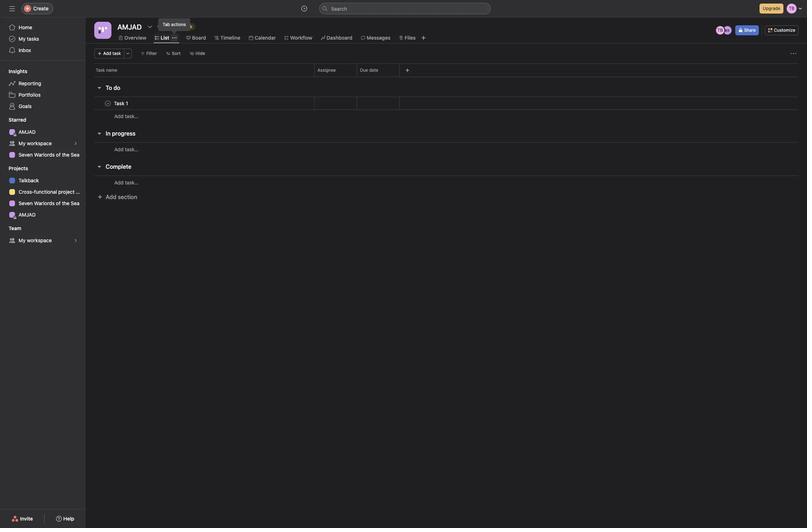Task type: describe. For each thing, give the bounding box(es) containing it.
portfolios link
[[4, 89, 81, 101]]

workspace inside starred element
[[27, 140, 52, 146]]

overview link
[[119, 34, 146, 42]]

due
[[360, 68, 368, 73]]

teams element
[[0, 222, 86, 248]]

tab actions
[[163, 22, 186, 27]]

see details, my workspace image inside starred element
[[74, 141, 78, 146]]

add left task
[[103, 51, 111, 56]]

board link
[[186, 34, 206, 42]]

add for add task… button corresponding to in progress
[[114, 146, 123, 152]]

insights button
[[0, 68, 27, 75]]

add for add task… button in the header to do tree grid
[[114, 113, 123, 119]]

board image
[[99, 26, 107, 35]]

in
[[106, 130, 111, 137]]

amjad inside starred element
[[19, 129, 36, 135]]

my for see details, my workspace image in the starred element
[[19, 140, 26, 146]]

add task… row for complete
[[86, 176, 807, 189]]

in progress button
[[106, 127, 136, 140]]

my for see details, my workspace image in teams element
[[19, 238, 26, 244]]

seven for amjad
[[19, 152, 33, 158]]

global element
[[0, 18, 86, 60]]

tb
[[717, 28, 723, 33]]

projects
[[9, 165, 28, 171]]

more actions image
[[126, 51, 130, 56]]

inbox
[[19, 47, 31, 53]]

of for talkback
[[56, 200, 61, 206]]

tasks
[[27, 36, 39, 42]]

files
[[405, 35, 416, 41]]

add section button
[[94, 191, 140, 204]]

in progress
[[106, 130, 136, 137]]

reporting link
[[4, 78, 81, 89]]

cross-
[[19, 189, 34, 195]]

ex
[[725, 28, 730, 33]]

hide sidebar image
[[9, 6, 15, 11]]

task name
[[96, 68, 117, 73]]

add task… row for in progress
[[86, 143, 807, 156]]

filter
[[146, 51, 157, 56]]

add task… button inside header to do tree grid
[[114, 113, 139, 120]]

amjad inside projects element
[[19, 212, 36, 218]]

see details, my workspace image inside teams element
[[74, 239, 78, 243]]

starred
[[9, 117, 26, 123]]

upgrade
[[763, 6, 780, 11]]

help
[[63, 516, 74, 522]]

task 1 cell
[[86, 97, 315, 110]]

add task… for complete
[[114, 179, 139, 186]]

actions
[[171, 22, 186, 27]]

name
[[106, 68, 117, 73]]

add task… for in progress
[[114, 146, 139, 152]]

dashboard link
[[321, 34, 352, 42]]

task
[[96, 68, 105, 73]]

task… inside header to do tree grid
[[125, 113, 139, 119]]

messages
[[367, 35, 391, 41]]

insights
[[9, 68, 27, 74]]

due date
[[360, 68, 378, 73]]

workspace inside teams element
[[27, 238, 52, 244]]

assignee
[[318, 68, 336, 73]]

seven warlords of the sea link for amjad
[[4, 149, 81, 161]]

workflow link
[[284, 34, 312, 42]]

starred element
[[0, 114, 86, 162]]

add field image
[[405, 68, 410, 73]]

add left section
[[106, 194, 116, 200]]

goals
[[19, 103, 32, 109]]

cross-functional project plan link
[[4, 186, 86, 198]]

add task… button for in progress
[[114, 146, 139, 153]]

sea for amjad
[[71, 152, 79, 158]]

collapse task list for this section image for in progress
[[96, 131, 102, 136]]

section
[[118, 194, 137, 200]]

team button
[[0, 225, 21, 232]]

sort button
[[163, 49, 184, 59]]

team
[[9, 225, 21, 231]]

projects button
[[0, 165, 28, 172]]

row containing task name
[[86, 64, 807, 77]]

sort
[[172, 51, 181, 56]]

customize
[[774, 28, 795, 33]]

dashboard
[[327, 35, 352, 41]]

at risk button
[[168, 22, 198, 32]]

my workspace for my workspace link inside teams element
[[19, 238, 52, 244]]

1 amjad link from the top
[[4, 126, 81, 138]]

complete button
[[106, 160, 131, 173]]

messages link
[[361, 34, 391, 42]]

add task button
[[94, 49, 124, 59]]

cross-functional project plan
[[19, 189, 86, 195]]

amjad link inside projects element
[[4, 209, 81, 221]]

inbox link
[[4, 45, 81, 56]]

task… for in progress
[[125, 146, 139, 152]]

invite
[[20, 516, 33, 522]]

share
[[744, 28, 756, 33]]

list
[[161, 35, 169, 41]]

tab actions image
[[172, 36, 176, 40]]

calendar link
[[249, 34, 276, 42]]

to do
[[106, 85, 120, 91]]



Task type: vqa. For each thing, say whether or not it's contained in the screenshot.
Seven Warlords of the Sea link related to AMJAD
yes



Task type: locate. For each thing, give the bounding box(es) containing it.
my workspace link down the starred
[[4, 138, 81, 149]]

seven up projects
[[19, 152, 33, 158]]

1 vertical spatial of
[[56, 200, 61, 206]]

3 add task… row from the top
[[86, 176, 807, 189]]

invite button
[[7, 513, 38, 526]]

add task… inside header to do tree grid
[[114, 113, 139, 119]]

amjad link up teams element
[[4, 209, 81, 221]]

share button
[[735, 25, 759, 35]]

1 vertical spatial seven warlords of the sea link
[[4, 198, 81, 209]]

0 vertical spatial collapse task list for this section image
[[96, 131, 102, 136]]

2 task… from the top
[[125, 146, 139, 152]]

seven warlords of the sea for amjad
[[19, 152, 79, 158]]

hide
[[196, 51, 205, 56]]

2 my workspace from the top
[[19, 238, 52, 244]]

add inside header to do tree grid
[[114, 113, 123, 119]]

2 vertical spatial add task… button
[[114, 179, 139, 187]]

1 workspace from the top
[[27, 140, 52, 146]]

1 my from the top
[[19, 36, 26, 42]]

collapse task list for this section image
[[96, 85, 102, 91]]

workflow
[[290, 35, 312, 41]]

add task… button up section
[[114, 179, 139, 187]]

task… for complete
[[125, 179, 139, 186]]

timeline
[[220, 35, 240, 41]]

collapse task list for this section image left complete
[[96, 164, 102, 170]]

2 my from the top
[[19, 140, 26, 146]]

0 vertical spatial add task…
[[114, 113, 139, 119]]

tab actions tooltip
[[158, 19, 190, 33]]

task…
[[125, 113, 139, 119], [125, 146, 139, 152], [125, 179, 139, 186]]

progress
[[112, 130, 136, 137]]

amjad up team on the left
[[19, 212, 36, 218]]

task
[[112, 51, 121, 56]]

the inside starred element
[[62, 152, 69, 158]]

calendar
[[255, 35, 276, 41]]

seven inside starred element
[[19, 152, 33, 158]]

complete
[[106, 164, 131, 170]]

my workspace link down team on the left
[[4, 235, 81, 246]]

2 see details, my workspace image from the top
[[74, 239, 78, 243]]

add task… button down progress
[[114, 146, 139, 153]]

seven warlords of the sea up talkback link
[[19, 152, 79, 158]]

2 add task… button from the top
[[114, 146, 139, 153]]

at
[[180, 24, 184, 29]]

amjad link
[[4, 126, 81, 138], [4, 209, 81, 221]]

seven down cross-
[[19, 200, 33, 206]]

0 vertical spatial amjad link
[[4, 126, 81, 138]]

add up add section button
[[114, 179, 123, 186]]

of
[[56, 152, 61, 158], [56, 200, 61, 206]]

1 vertical spatial add task…
[[114, 146, 139, 152]]

add task… button
[[114, 113, 139, 120], [114, 146, 139, 153], [114, 179, 139, 187]]

my tasks
[[19, 36, 39, 42]]

1 vertical spatial workspace
[[27, 238, 52, 244]]

create
[[33, 5, 49, 11]]

add for add task… button corresponding to complete
[[114, 179, 123, 186]]

seven inside projects element
[[19, 200, 33, 206]]

1 task… from the top
[[125, 113, 139, 119]]

completed image
[[104, 99, 112, 108]]

2 my workspace link from the top
[[4, 235, 81, 246]]

to
[[106, 85, 112, 91]]

1 vertical spatial seven
[[19, 200, 33, 206]]

collapse task list for this section image left in
[[96, 131, 102, 136]]

sea inside starred element
[[71, 152, 79, 158]]

the for talkback
[[62, 200, 69, 206]]

1 the from the top
[[62, 152, 69, 158]]

my workspace inside teams element
[[19, 238, 52, 244]]

board
[[192, 35, 206, 41]]

0 vertical spatial sea
[[71, 152, 79, 158]]

2 amjad from the top
[[19, 212, 36, 218]]

1 add task… from the top
[[114, 113, 139, 119]]

header to do tree grid
[[86, 97, 807, 123]]

risk
[[185, 24, 192, 29]]

0 vertical spatial seven warlords of the sea link
[[4, 149, 81, 161]]

1 vertical spatial my
[[19, 140, 26, 146]]

amjad down the starred
[[19, 129, 36, 135]]

add task… down progress
[[114, 146, 139, 152]]

seven warlords of the sea inside starred element
[[19, 152, 79, 158]]

1 vertical spatial seven warlords of the sea
[[19, 200, 79, 206]]

warlords down cross-functional project plan link
[[34, 200, 55, 206]]

0 vertical spatial add task… button
[[114, 113, 139, 120]]

insights element
[[0, 65, 86, 114]]

1 my workspace from the top
[[19, 140, 52, 146]]

0 vertical spatial amjad
[[19, 129, 36, 135]]

timeline link
[[215, 34, 240, 42]]

upgrade button
[[760, 4, 784, 14]]

2 vertical spatial add task… row
[[86, 176, 807, 189]]

seven warlords of the sea link up talkback link
[[4, 149, 81, 161]]

add task… button down task 1 text box
[[114, 113, 139, 120]]

3 add task… from the top
[[114, 179, 139, 186]]

more actions image
[[791, 51, 796, 56]]

remove from starred image
[[157, 24, 163, 30]]

of for amjad
[[56, 152, 61, 158]]

add section
[[106, 194, 137, 200]]

1 vertical spatial warlords
[[34, 200, 55, 206]]

my down the starred
[[19, 140, 26, 146]]

add task… up section
[[114, 179, 139, 186]]

the down project
[[62, 200, 69, 206]]

seven warlords of the sea
[[19, 152, 79, 158], [19, 200, 79, 206]]

date
[[369, 68, 378, 73]]

seven warlords of the sea inside projects element
[[19, 200, 79, 206]]

1 seven warlords of the sea link from the top
[[4, 149, 81, 161]]

my workspace inside starred element
[[19, 140, 52, 146]]

0 vertical spatial add task… row
[[86, 110, 807, 123]]

amjad
[[19, 129, 36, 135], [19, 212, 36, 218]]

my workspace for my workspace link within the starred element
[[19, 140, 52, 146]]

create button
[[21, 3, 53, 14]]

history image
[[301, 6, 307, 11]]

0 vertical spatial workspace
[[27, 140, 52, 146]]

collapse task list for this section image for complete
[[96, 164, 102, 170]]

2 add task… from the top
[[114, 146, 139, 152]]

2 warlords from the top
[[34, 200, 55, 206]]

the inside projects element
[[62, 200, 69, 206]]

add task…
[[114, 113, 139, 119], [114, 146, 139, 152], [114, 179, 139, 186]]

home
[[19, 24, 32, 30]]

2 the from the top
[[62, 200, 69, 206]]

1 vertical spatial amjad
[[19, 212, 36, 218]]

2 seven warlords of the sea from the top
[[19, 200, 79, 206]]

show options image
[[147, 24, 153, 30]]

0 vertical spatial seven
[[19, 152, 33, 158]]

1 seven warlords of the sea from the top
[[19, 152, 79, 158]]

0 vertical spatial my workspace link
[[4, 138, 81, 149]]

2 of from the top
[[56, 200, 61, 206]]

help button
[[52, 513, 79, 526]]

collapse task list for this section image
[[96, 131, 102, 136], [96, 164, 102, 170]]

portfolios
[[19, 92, 41, 98]]

plan
[[76, 189, 86, 195]]

1 vertical spatial my workspace link
[[4, 235, 81, 246]]

my workspace down the starred
[[19, 140, 52, 146]]

row
[[86, 64, 807, 77], [94, 76, 799, 77], [86, 97, 807, 110]]

1 my workspace link from the top
[[4, 138, 81, 149]]

list link
[[155, 34, 169, 42]]

0 vertical spatial seven warlords of the sea
[[19, 152, 79, 158]]

sea for talkback
[[71, 200, 79, 206]]

add
[[103, 51, 111, 56], [114, 113, 123, 119], [114, 146, 123, 152], [114, 179, 123, 186], [106, 194, 116, 200]]

to do button
[[106, 81, 120, 94]]

talkback
[[19, 178, 39, 184]]

add task… button for complete
[[114, 179, 139, 187]]

1 vertical spatial the
[[62, 200, 69, 206]]

1 amjad from the top
[[19, 129, 36, 135]]

2 add task… row from the top
[[86, 143, 807, 156]]

1 warlords from the top
[[34, 152, 55, 158]]

of down cross-functional project plan
[[56, 200, 61, 206]]

add tab image
[[421, 35, 426, 41]]

None text field
[[116, 20, 144, 33]]

2 vertical spatial add task…
[[114, 179, 139, 186]]

1 seven from the top
[[19, 152, 33, 158]]

my
[[19, 36, 26, 42], [19, 140, 26, 146], [19, 238, 26, 244]]

1 collapse task list for this section image from the top
[[96, 131, 102, 136]]

1 vertical spatial see details, my workspace image
[[74, 239, 78, 243]]

workspace
[[27, 140, 52, 146], [27, 238, 52, 244]]

2 seven warlords of the sea link from the top
[[4, 198, 81, 209]]

my workspace link inside starred element
[[4, 138, 81, 149]]

2 vertical spatial my
[[19, 238, 26, 244]]

filter button
[[137, 49, 160, 59]]

of up talkback link
[[56, 152, 61, 158]]

warlords inside projects element
[[34, 200, 55, 206]]

my inside global element
[[19, 36, 26, 42]]

seven warlords of the sea link
[[4, 149, 81, 161], [4, 198, 81, 209]]

warlords for talkback
[[34, 200, 55, 206]]

of inside starred element
[[56, 152, 61, 158]]

project
[[58, 189, 75, 195]]

1 vertical spatial amjad link
[[4, 209, 81, 221]]

1 vertical spatial sea
[[71, 200, 79, 206]]

0 vertical spatial see details, my workspace image
[[74, 141, 78, 146]]

of inside projects element
[[56, 200, 61, 206]]

3 add task… button from the top
[[114, 179, 139, 187]]

add down in progress
[[114, 146, 123, 152]]

0 vertical spatial warlords
[[34, 152, 55, 158]]

seven warlords of the sea link down functional
[[4, 198, 81, 209]]

2 sea from the top
[[71, 200, 79, 206]]

sea inside projects element
[[71, 200, 79, 206]]

1 see details, my workspace image from the top
[[74, 141, 78, 146]]

files link
[[399, 34, 416, 42]]

1 add task… row from the top
[[86, 110, 807, 123]]

the up talkback link
[[62, 152, 69, 158]]

seven warlords of the sea link for talkback
[[4, 198, 81, 209]]

1 add task… button from the top
[[114, 113, 139, 120]]

task… down progress
[[125, 146, 139, 152]]

my workspace down team on the left
[[19, 238, 52, 244]]

seven for talkback
[[19, 200, 33, 206]]

2 workspace from the top
[[27, 238, 52, 244]]

projects element
[[0, 162, 86, 222]]

seven
[[19, 152, 33, 158], [19, 200, 33, 206]]

2 collapse task list for this section image from the top
[[96, 164, 102, 170]]

my workspace link inside teams element
[[4, 235, 81, 246]]

amjad link down goals link
[[4, 126, 81, 138]]

0 vertical spatial my workspace
[[19, 140, 52, 146]]

2 vertical spatial task…
[[125, 179, 139, 186]]

0 vertical spatial of
[[56, 152, 61, 158]]

do
[[114, 85, 120, 91]]

starred button
[[0, 116, 26, 124]]

warlords inside starred element
[[34, 152, 55, 158]]

my inside starred element
[[19, 140, 26, 146]]

0 vertical spatial task…
[[125, 113, 139, 119]]

tab
[[163, 22, 170, 27]]

my workspace link for see details, my workspace image in the starred element
[[4, 138, 81, 149]]

3 task… from the top
[[125, 179, 139, 186]]

reporting
[[19, 80, 41, 86]]

3 my from the top
[[19, 238, 26, 244]]

see details, my workspace image
[[74, 141, 78, 146], [74, 239, 78, 243]]

add task… row
[[86, 110, 807, 123], [86, 143, 807, 156], [86, 176, 807, 189]]

0 vertical spatial my
[[19, 36, 26, 42]]

my inside teams element
[[19, 238, 26, 244]]

at risk
[[180, 24, 192, 29]]

add task… down task 1 text box
[[114, 113, 139, 119]]

1 sea from the top
[[71, 152, 79, 158]]

1 vertical spatial add task… button
[[114, 146, 139, 153]]

talkback link
[[4, 175, 81, 186]]

seven warlords of the sea for talkback
[[19, 200, 79, 206]]

warlords for amjad
[[34, 152, 55, 158]]

2 amjad link from the top
[[4, 209, 81, 221]]

0 vertical spatial the
[[62, 152, 69, 158]]

Completed checkbox
[[104, 99, 112, 108]]

2 seven from the top
[[19, 200, 33, 206]]

1 vertical spatial add task… row
[[86, 143, 807, 156]]

home link
[[4, 22, 81, 33]]

seven warlords of the sea down cross-functional project plan
[[19, 200, 79, 206]]

Search tasks, projects, and more text field
[[319, 3, 491, 14]]

1 vertical spatial task…
[[125, 146, 139, 152]]

warlords
[[34, 152, 55, 158], [34, 200, 55, 206]]

warlords up talkback link
[[34, 152, 55, 158]]

goals link
[[4, 101, 81, 112]]

customize button
[[765, 25, 799, 35]]

1 vertical spatial my workspace
[[19, 238, 52, 244]]

functional
[[34, 189, 57, 195]]

the for amjad
[[62, 152, 69, 158]]

1 of from the top
[[56, 152, 61, 158]]

hide button
[[187, 49, 208, 59]]

my workspace link
[[4, 138, 81, 149], [4, 235, 81, 246]]

1 vertical spatial collapse task list for this section image
[[96, 164, 102, 170]]

Task 1 text field
[[113, 100, 130, 107]]

task… up section
[[125, 179, 139, 186]]

my workspace link for see details, my workspace image in teams element
[[4, 235, 81, 246]]

my left tasks
[[19, 36, 26, 42]]

overview
[[124, 35, 146, 41]]

add down task 1 text box
[[114, 113, 123, 119]]

the
[[62, 152, 69, 158], [62, 200, 69, 206]]

add task
[[103, 51, 121, 56]]

my down team on the left
[[19, 238, 26, 244]]

my tasks link
[[4, 33, 81, 45]]

task… down task 1 text box
[[125, 113, 139, 119]]



